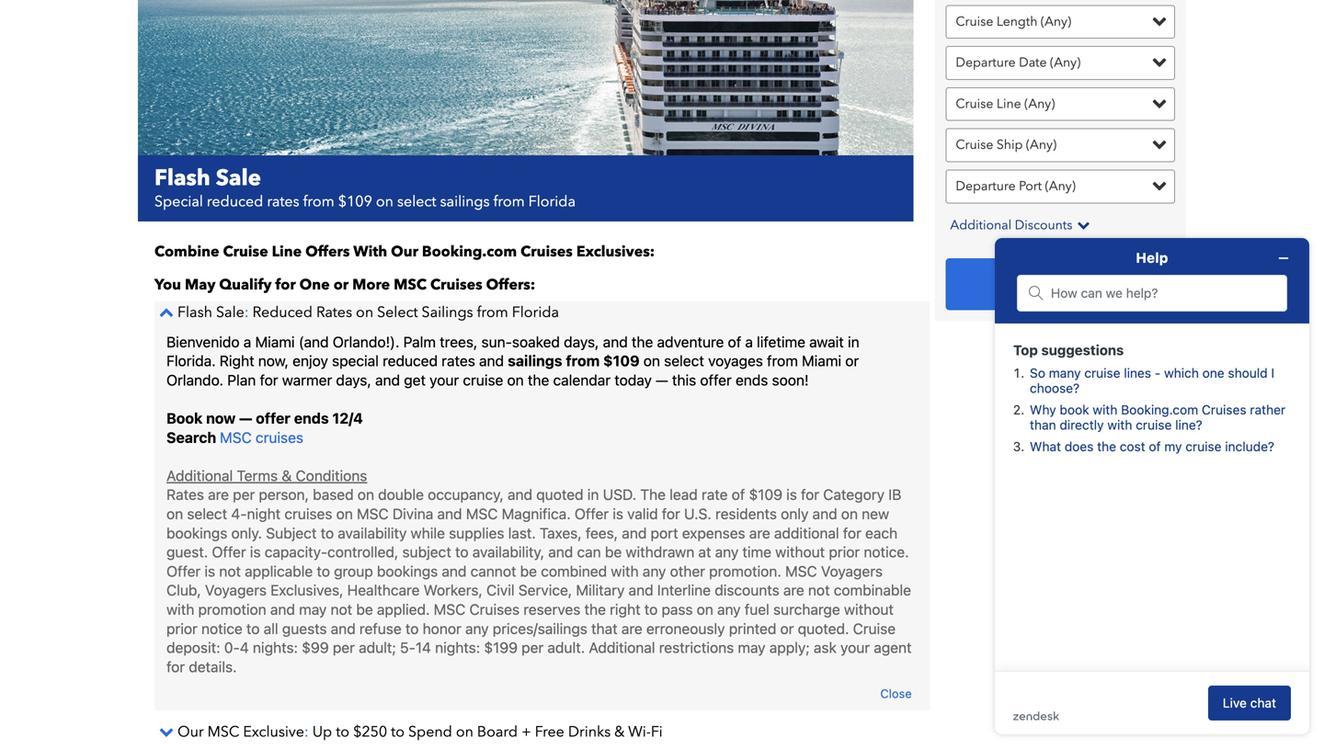 Task type: locate. For each thing, give the bounding box(es) containing it.
1 horizontal spatial be
[[520, 563, 537, 580]]

search link
[[946, 258, 1175, 310]]

4
[[240, 639, 249, 657]]

2 horizontal spatial select
[[664, 352, 704, 370]]

cruises up terms
[[256, 429, 303, 446]]

1 horizontal spatial the
[[584, 601, 606, 618]]

flash for flash sale : reduced rates on select sailings from florida
[[177, 302, 212, 323]]

1 vertical spatial with
[[166, 601, 194, 618]]

our right with at the top of the page
[[391, 242, 418, 262]]

may down the exclusives,
[[299, 601, 327, 618]]

None search field
[[935, 0, 1186, 321]]

chevron down image
[[154, 724, 174, 739]]

board
[[477, 722, 518, 742]]

one
[[299, 275, 330, 295]]

a up voyages
[[745, 333, 753, 351]]

bookings up guest.
[[166, 524, 227, 542]]

1 vertical spatial not
[[808, 582, 830, 599]]

rates down you may qualify for one or more msc cruises offers:
[[316, 302, 352, 323]]

or inside on select voyages from miami or orlando. plan for warmer days, and get your cruise on the calendar today — this offer ends soon!
[[845, 352, 859, 370]]

more
[[352, 275, 390, 295]]

and up magnifica.
[[508, 486, 532, 504]]

1 vertical spatial rates
[[166, 486, 204, 504]]

1 vertical spatial offer
[[256, 410, 290, 427]]

)
[[1067, 13, 1071, 30], [1077, 54, 1081, 71], [1051, 95, 1055, 113], [1053, 136, 1057, 154], [1072, 177, 1076, 195]]

cruise for cruise length
[[956, 13, 993, 30]]

ship
[[997, 136, 1023, 154]]

) up chevron down icon at right
[[1072, 177, 1076, 195]]

2 horizontal spatial not
[[808, 582, 830, 599]]

civil
[[486, 582, 515, 599]]

pass
[[662, 601, 693, 618]]

12/4
[[332, 410, 363, 427]]

2 horizontal spatial $109
[[749, 486, 782, 504]]

in inside additional terms & conditions rates are per person, based on double occupancy, and quoted in usd. the lead rate of $109 is for category ib on select 4-night cruises on msc divina and msc magnifica. offer is valid for u.s. residents only and on new bookings only. subject to availability while supplies last.  taxes, fees, and port expenses are additional for each guest. offer is capacity-controlled, subject to availability, and can be withdrawn at any time without prior notice. offer is not applicable to group bookings and cannot be combined with any other promotion. msc voyagers club, voyagers exclusives, healthcare workers, civil service, military and interline discounts are not combinable with promotion and may not be applied. msc cruises reserves the right to pass on any fuel surcharge without prior notice to all guests and refuse to honor any prices/sailings that are erroneously printed or quoted. cruise deposit: 0-4 nights: $99 per adult; 5-14 nights: $199 per adult. additional restrictions may apply; ask your agent for details.
[[587, 486, 599, 504]]

cruises up sailings
[[430, 275, 482, 295]]

spend
[[408, 722, 452, 742]]

any right 'port'
[[1049, 177, 1072, 195]]

2 departure from the top
[[956, 177, 1016, 195]]

( for cruise line
[[1024, 95, 1028, 113]]

0 vertical spatial —
[[656, 371, 668, 389]]

1 horizontal spatial offer
[[700, 371, 732, 389]]

cruise up qualify
[[223, 242, 268, 262]]

1 horizontal spatial search
[[1036, 274, 1084, 294]]

free
[[535, 722, 564, 742]]

0 vertical spatial offer
[[700, 371, 732, 389]]

your inside on select voyages from miami or orlando. plan for warmer days, and get your cruise on the calendar today — this offer ends soon!
[[430, 371, 459, 389]]

0 vertical spatial not
[[219, 563, 241, 580]]

deposit:
[[166, 639, 220, 657]]

your right get
[[430, 371, 459, 389]]

0 horizontal spatial :
[[244, 302, 249, 323]]

on down the more
[[356, 302, 373, 323]]

select up this
[[664, 352, 704, 370]]

1 vertical spatial sale
[[216, 302, 244, 323]]

0 horizontal spatial search
[[166, 429, 216, 446]]

( for cruise length
[[1041, 13, 1045, 30]]

& inside additional terms & conditions rates are per person, based on double occupancy, and quoted in usd. the lead rate of $109 is for category ib on select 4-night cruises on msc divina and msc magnifica. offer is valid for u.s. residents only and on new bookings only. subject to availability while supplies last.  taxes, fees, and port expenses are additional for each guest. offer is capacity-controlled, subject to availability, and can be withdrawn at any time without prior notice. offer is not applicable to group bookings and cannot be combined with any other promotion. msc voyagers club, voyagers exclusives, healthcare workers, civil service, military and interline discounts are not combinable with promotion and may not be applied. msc cruises reserves the right to pass on any fuel surcharge without prior notice to all guests and refuse to honor any prices/sailings that are erroneously printed or quoted. cruise deposit: 0-4 nights: $99 per adult; 5-14 nights: $199 per adult. additional restrictions may apply; ask your agent for details.
[[282, 467, 292, 484]]

rates for are
[[166, 486, 204, 504]]

to right subject
[[321, 524, 334, 542]]

voyagers up combinable
[[821, 563, 883, 580]]

reduced right special
[[207, 192, 263, 212]]

1 horizontal spatial prior
[[829, 543, 860, 561]]

departure for departure date
[[956, 54, 1016, 71]]

with
[[353, 242, 387, 262]]

select
[[377, 302, 418, 323]]

sale for flash sale special reduced rates from $109 on select sailings from florida
[[216, 163, 261, 193]]

1 horizontal spatial offer
[[212, 543, 246, 561]]

flash for flash sale special reduced rates from $109 on select sailings from florida
[[154, 163, 210, 193]]

0 horizontal spatial &
[[282, 467, 292, 484]]

the down military
[[584, 601, 606, 618]]

1 vertical spatial miami
[[802, 352, 841, 370]]

0 horizontal spatial in
[[587, 486, 599, 504]]

2 sale from the top
[[216, 302, 244, 323]]

per
[[233, 486, 255, 504], [333, 639, 355, 657], [522, 639, 544, 657]]

nights:
[[253, 639, 298, 657], [435, 639, 480, 657]]

1 vertical spatial of
[[732, 486, 745, 504]]

) for departure date ( any )
[[1077, 54, 1081, 71]]

1 nights: from the left
[[253, 639, 298, 657]]

line left offers
[[272, 242, 302, 262]]

exclusives:
[[576, 242, 655, 262]]

for inside on select voyages from miami or orlando. plan for warmer days, and get your cruise on the calendar today — this offer ends soon!
[[260, 371, 278, 389]]

cruises inside additional terms & conditions rates are per person, based on double occupancy, and quoted in usd. the lead rate of $109 is for category ib on select 4-night cruises on msc divina and msc magnifica. offer is valid for u.s. residents only and on new bookings only. subject to availability while supplies last.  taxes, fees, and port expenses are additional for each guest. offer is capacity-controlled, subject to availability, and can be withdrawn at any time without prior notice. offer is not applicable to group bookings and cannot be combined with any other promotion. msc voyagers club, voyagers exclusives, healthcare workers, civil service, military and interline discounts are not combinable with promotion and may not be applied. msc cruises reserves the right to pass on any fuel surcharge without prior notice to all guests and refuse to honor any prices/sailings that are erroneously printed or quoted. cruise deposit: 0-4 nights: $99 per adult; 5-14 nights: $199 per adult. additional restrictions may apply; ask your agent for details.
[[469, 601, 520, 618]]

on down bienvenido a miami (and orlando!). palm trees, sun-soaked days, and the adventure of a lifetime await in florida. right now, enjoy special reduced rates and on the top of page
[[507, 371, 524, 389]]

and left get
[[375, 371, 400, 389]]

lifetime
[[757, 333, 805, 351]]

(
[[1041, 13, 1045, 30], [1050, 54, 1054, 71], [1024, 95, 1028, 113], [1026, 136, 1030, 154], [1045, 177, 1049, 195]]

msc left exclusive
[[207, 722, 239, 742]]

adventure
[[657, 333, 724, 351]]

club,
[[166, 582, 201, 599]]

on up with at the top of the page
[[376, 192, 393, 212]]

for down now,
[[260, 371, 278, 389]]

sale for flash sale : reduced rates on select sailings from florida
[[216, 302, 244, 323]]

) right date
[[1077, 54, 1081, 71]]

cruise for cruise ship
[[956, 136, 993, 154]]

0 horizontal spatial may
[[299, 601, 327, 618]]

$109 inside 'flash sale special reduced rates from $109 on select sailings from florida'
[[338, 192, 372, 212]]

notice.
[[864, 543, 909, 561]]

book
[[166, 410, 203, 427]]

1 vertical spatial ends
[[294, 410, 329, 427]]

cruises up offers:
[[521, 242, 573, 262]]

0 vertical spatial additional
[[950, 216, 1012, 234]]

in left usd.
[[587, 486, 599, 504]]

capacity-
[[265, 543, 327, 561]]

with up military
[[611, 563, 639, 580]]

not up promotion
[[219, 563, 241, 580]]

right
[[610, 601, 641, 618]]

ib
[[888, 486, 901, 504]]

offer up club,
[[166, 563, 201, 580]]

residents
[[715, 505, 777, 523]]

& left wi-
[[614, 722, 625, 742]]

1 horizontal spatial your
[[840, 639, 870, 657]]

1 horizontal spatial &
[[614, 722, 625, 742]]

0 vertical spatial &
[[282, 467, 292, 484]]

additional down departure port ( any )
[[950, 216, 1012, 234]]

from inside on select voyages from miami or orlando. plan for warmer days, and get your cruise on the calendar today — this offer ends soon!
[[767, 352, 798, 370]]

departure port ( any )
[[956, 177, 1076, 195]]

additional discounts button
[[950, 216, 1180, 234]]

1 vertical spatial search
[[166, 429, 216, 446]]

5-
[[400, 639, 415, 657]]

combine
[[154, 242, 219, 262]]

reserves
[[523, 601, 580, 618]]

not
[[219, 563, 241, 580], [808, 582, 830, 599], [331, 601, 352, 618]]

special
[[154, 192, 203, 212]]

0 vertical spatial voyagers
[[821, 563, 883, 580]]

1 horizontal spatial ends
[[736, 371, 768, 389]]

reduced inside 'flash sale special reduced rates from $109 on select sailings from florida'
[[207, 192, 263, 212]]

0 horizontal spatial miami
[[255, 333, 295, 351]]

1 vertical spatial —
[[239, 410, 252, 427]]

without
[[775, 543, 825, 561], [844, 601, 894, 618]]

(and
[[299, 333, 329, 351]]

your inside additional terms & conditions rates are per person, based on double occupancy, and quoted in usd. the lead rate of $109 is for category ib on select 4-night cruises on msc divina and msc magnifica. offer is valid for u.s. residents only and on new bookings only. subject to availability while supplies last.  taxes, fees, and port expenses are additional for each guest. offer is capacity-controlled, subject to availability, and can be withdrawn at any time without prior notice. offer is not applicable to group bookings and cannot be combined with any other promotion. msc voyagers club, voyagers exclusives, healthcare workers, civil service, military and interline discounts are not combinable with promotion and may not be applied. msc cruises reserves the right to pass on any fuel surcharge without prior notice to all guests and refuse to honor any prices/sailings that are erroneously printed or quoted. cruise deposit: 0-4 nights: $99 per adult; 5-14 nights: $199 per adult. additional restrictions may apply; ask your agent for details.
[[840, 639, 870, 657]]

( for departure date
[[1050, 54, 1054, 71]]

applied.
[[377, 601, 430, 618]]

1 horizontal spatial select
[[397, 192, 436, 212]]

for left each
[[843, 524, 861, 542]]

1 horizontal spatial in
[[848, 333, 859, 351]]

a up right
[[243, 333, 251, 351]]

for up port
[[662, 505, 680, 523]]

—
[[656, 371, 668, 389], [239, 410, 252, 427]]

1 vertical spatial departure
[[956, 177, 1016, 195]]

additional for additional discounts
[[950, 216, 1012, 234]]

0 horizontal spatial with
[[166, 601, 194, 618]]

discounts
[[1015, 216, 1073, 234]]

&
[[282, 467, 292, 484], [614, 722, 625, 742]]

0 horizontal spatial voyagers
[[205, 582, 267, 599]]

select up combine cruise line offers with our booking.com cruises exclusives:
[[397, 192, 436, 212]]

0 horizontal spatial $109
[[338, 192, 372, 212]]

1 horizontal spatial nights:
[[435, 639, 480, 657]]

msc
[[394, 275, 427, 295], [220, 429, 252, 446], [357, 505, 389, 523], [466, 505, 498, 523], [785, 563, 817, 580], [434, 601, 466, 618], [207, 722, 239, 742]]

2 horizontal spatial per
[[522, 639, 544, 657]]

get
[[404, 371, 426, 389]]

departure for departure port
[[956, 177, 1016, 195]]

0 horizontal spatial reduced
[[207, 192, 263, 212]]

chevron down image
[[1073, 218, 1090, 231]]

$250
[[353, 722, 387, 742]]

2 horizontal spatial additional
[[950, 216, 1012, 234]]

: left up
[[304, 722, 309, 742]]

0 horizontal spatial select
[[187, 505, 227, 523]]

sailings
[[422, 302, 473, 323]]

msc down now
[[220, 429, 252, 446]]

) for cruise length ( any )
[[1067, 13, 1071, 30]]

flash
[[154, 163, 210, 193], [177, 302, 212, 323]]

availability
[[338, 524, 407, 542]]

cruise left ship
[[956, 136, 993, 154]]

per down prices/sailings
[[522, 639, 544, 657]]

any right at
[[715, 543, 739, 561]]

of up voyages
[[728, 333, 741, 351]]

reduced inside bienvenido a miami (and orlando!). palm trees, sun-soaked days, and the adventure of a lifetime await in florida. right now, enjoy special reduced rates and
[[383, 352, 438, 370]]

1 horizontal spatial additional
[[589, 639, 655, 657]]

withdrawn
[[626, 543, 694, 561]]

search down book
[[166, 429, 216, 446]]

— right now
[[239, 410, 252, 427]]

2 vertical spatial cruises
[[469, 601, 520, 618]]

prior left 'notice.'
[[829, 543, 860, 561]]

calendar
[[553, 371, 611, 389]]

additional up 4-
[[166, 467, 233, 484]]

miami up now,
[[255, 333, 295, 351]]

offer up msc cruises link
[[256, 410, 290, 427]]

0 vertical spatial cruises
[[256, 429, 303, 446]]

msc down workers,
[[434, 601, 466, 618]]

cruises
[[256, 429, 303, 446], [284, 505, 332, 523]]

availability,
[[472, 543, 544, 561]]

military
[[576, 582, 625, 599]]

2 vertical spatial not
[[331, 601, 352, 618]]

departure
[[956, 54, 1016, 71], [956, 177, 1016, 195]]

line up ship
[[997, 95, 1021, 113]]

the up today
[[632, 333, 653, 351]]

0 vertical spatial our
[[391, 242, 418, 262]]

1 vertical spatial $109
[[603, 352, 640, 370]]

other
[[670, 563, 705, 580]]

wi-
[[628, 722, 651, 742]]

printed
[[729, 620, 776, 637]]

cruise
[[956, 13, 993, 30], [956, 95, 993, 113], [956, 136, 993, 154], [223, 242, 268, 262], [853, 620, 896, 637]]

flash inside 'flash sale special reduced rates from $109 on select sailings from florida'
[[154, 163, 210, 193]]

our right chevron down image
[[177, 722, 204, 742]]

the inside bienvenido a miami (and orlando!). palm trees, sun-soaked days, and the adventure of a lifetime await in florida. right now, enjoy special reduced rates and
[[632, 333, 653, 351]]

cruise for cruise line
[[956, 95, 993, 113]]

) for cruise line ( any )
[[1051, 95, 1055, 113]]

select inside 'flash sale special reduced rates from $109 on select sailings from florida'
[[397, 192, 436, 212]]

any right length
[[1045, 13, 1067, 30]]

0 vertical spatial miami
[[255, 333, 295, 351]]

bienvenido
[[166, 333, 240, 351]]

florida inside 'flash sale special reduced rates from $109 on select sailings from florida'
[[528, 192, 576, 212]]

or for one
[[333, 275, 349, 295]]

0 vertical spatial reduced
[[207, 192, 263, 212]]

in right await
[[848, 333, 859, 351]]

0 vertical spatial with
[[611, 563, 639, 580]]

nights: down 'all'
[[253, 639, 298, 657]]

the inside on select voyages from miami or orlando. plan for warmer days, and get your cruise on the calendar today — this offer ends soon!
[[528, 371, 549, 389]]

0 horizontal spatial or
[[333, 275, 349, 295]]

are
[[208, 486, 229, 504], [749, 524, 770, 542], [783, 582, 804, 599], [621, 620, 642, 637]]

controlled,
[[327, 543, 398, 561]]

1 vertical spatial reduced
[[383, 352, 438, 370]]

any for departure port ( any )
[[1049, 177, 1072, 195]]

voyagers
[[821, 563, 883, 580], [205, 582, 267, 599]]

not up "surcharge"
[[808, 582, 830, 599]]

2 vertical spatial the
[[584, 601, 606, 618]]

— inside "book now — offer ends 12/4 search msc cruises"
[[239, 410, 252, 427]]

sun-
[[481, 333, 512, 351]]

rates inside bienvenido a miami (and orlando!). palm trees, sun-soaked days, and the adventure of a lifetime await in florida. right now, enjoy special reduced rates and
[[442, 352, 475, 370]]

1 vertical spatial voyagers
[[205, 582, 267, 599]]

ends inside on select voyages from miami or orlando. plan for warmer days, and get your cruise on the calendar today — this offer ends soon!
[[736, 371, 768, 389]]

in
[[848, 333, 859, 351], [587, 486, 599, 504]]

( right length
[[1041, 13, 1045, 30]]

1 a from the left
[[243, 333, 251, 351]]

now,
[[258, 352, 289, 370]]

guests
[[282, 620, 327, 637]]

0 vertical spatial florida
[[528, 192, 576, 212]]

0 vertical spatial select
[[397, 192, 436, 212]]

0 vertical spatial cruises
[[521, 242, 573, 262]]

$109 up residents
[[749, 486, 782, 504]]

: down qualify
[[244, 302, 249, 323]]

miami inside bienvenido a miami (and orlando!). palm trees, sun-soaked days, and the adventure of a lifetime await in florida. right now, enjoy special reduced rates and
[[255, 333, 295, 351]]

1 vertical spatial select
[[664, 352, 704, 370]]

0 horizontal spatial rates
[[166, 486, 204, 504]]

1 vertical spatial rates
[[442, 352, 475, 370]]

honor
[[423, 620, 461, 637]]

0 vertical spatial your
[[430, 371, 459, 389]]

0 vertical spatial the
[[632, 333, 653, 351]]

offer up fees,
[[575, 505, 609, 523]]

0 vertical spatial departure
[[956, 54, 1016, 71]]

and up additional
[[812, 505, 837, 523]]

0 vertical spatial prior
[[829, 543, 860, 561]]

2 horizontal spatial the
[[632, 333, 653, 351]]

in inside bienvenido a miami (and orlando!). palm trees, sun-soaked days, and the adventure of a lifetime await in florida. right now, enjoy special reduced rates and
[[848, 333, 859, 351]]

any up '$199'
[[465, 620, 489, 637]]

any right ship
[[1030, 136, 1053, 154]]

sale right special
[[216, 163, 261, 193]]

0 vertical spatial be
[[605, 543, 622, 561]]

:
[[244, 302, 249, 323], [304, 722, 309, 742]]

guest.
[[166, 543, 208, 561]]

from up the sun-
[[477, 302, 508, 323]]

0 vertical spatial flash
[[154, 163, 210, 193]]

sailings down soaked
[[508, 352, 562, 370]]

2 vertical spatial offer
[[166, 563, 201, 580]]

for
[[275, 275, 296, 295], [260, 371, 278, 389], [801, 486, 819, 504], [662, 505, 680, 523], [843, 524, 861, 542], [166, 658, 185, 676]]

reduced up get
[[383, 352, 438, 370]]

departure left 'port'
[[956, 177, 1016, 195]]

not down the exclusives,
[[331, 601, 352, 618]]

1 vertical spatial may
[[738, 639, 766, 657]]

1 vertical spatial be
[[520, 563, 537, 580]]

1 vertical spatial the
[[528, 371, 549, 389]]

4-
[[231, 505, 247, 523]]

1 departure from the top
[[956, 54, 1016, 71]]

flash down may
[[177, 302, 212, 323]]

1 vertical spatial your
[[840, 639, 870, 657]]

0 horizontal spatial our
[[177, 722, 204, 742]]

1 sale from the top
[[216, 163, 261, 193]]

1 horizontal spatial without
[[844, 601, 894, 618]]

offer down only.
[[212, 543, 246, 561]]

select left 4-
[[187, 505, 227, 523]]

your
[[430, 371, 459, 389], [840, 639, 870, 657]]

offer inside "book now — offer ends 12/4 search msc cruises"
[[256, 410, 290, 427]]

0 horizontal spatial the
[[528, 371, 549, 389]]

) down departure date ( any )
[[1051, 95, 1055, 113]]

1 vertical spatial cruises
[[284, 505, 332, 523]]

offers:
[[486, 275, 535, 295]]

cruise up agent at right
[[853, 620, 896, 637]]

sale inside 'flash sale special reduced rates from $109 on select sailings from florida'
[[216, 163, 261, 193]]

( for cruise ship
[[1026, 136, 1030, 154]]

is down usd.
[[613, 505, 623, 523]]

1 horizontal spatial our
[[391, 242, 418, 262]]

any for cruise length ( any )
[[1045, 13, 1067, 30]]

1 horizontal spatial —
[[656, 371, 668, 389]]

divina
[[392, 505, 433, 523]]

1 horizontal spatial :
[[304, 722, 309, 742]]

0 horizontal spatial offer
[[256, 410, 290, 427]]

) right length
[[1067, 13, 1071, 30]]

be up "refuse"
[[356, 601, 373, 618]]

$109 up with at the top of the page
[[338, 192, 372, 212]]

on down category
[[841, 505, 858, 523]]

rates inside additional terms & conditions rates are per person, based on double occupancy, and quoted in usd. the lead rate of $109 is for category ib on select 4-night cruises on msc divina and msc magnifica. offer is valid for u.s. residents only and on new bookings only. subject to availability while supplies last.  taxes, fees, and port expenses are additional for each guest. offer is capacity-controlled, subject to availability, and can be withdrawn at any time without prior notice. offer is not applicable to group bookings and cannot be combined with any other promotion. msc voyagers club, voyagers exclusives, healthcare workers, civil service, military and interline discounts are not combinable with promotion and may not be applied. msc cruises reserves the right to pass on any fuel surcharge without prior notice to all guests and refuse to honor any prices/sailings that are erroneously printed or quoted. cruise deposit: 0-4 nights: $99 per adult; 5-14 nights: $199 per adult. additional restrictions may apply; ask your agent for details.
[[166, 486, 204, 504]]

apply;
[[769, 639, 810, 657]]

a
[[243, 333, 251, 351], [745, 333, 753, 351]]

0 vertical spatial ends
[[736, 371, 768, 389]]

days,
[[564, 333, 599, 351], [336, 371, 371, 389]]

0 vertical spatial sale
[[216, 163, 261, 193]]

days, inside bienvenido a miami (and orlando!). palm trees, sun-soaked days, and the adventure of a lifetime await in florida. right now, enjoy special reduced rates and
[[564, 333, 599, 351]]

0 vertical spatial without
[[775, 543, 825, 561]]

select inside additional terms & conditions rates are per person, based on double occupancy, and quoted in usd. the lead rate of $109 is for category ib on select 4-night cruises on msc divina and msc magnifica. offer is valid for u.s. residents only and on new bookings only. subject to availability while supplies last.  taxes, fees, and port expenses are additional for each guest. offer is capacity-controlled, subject to availability, and can be withdrawn at any time without prior notice. offer is not applicable to group bookings and cannot be combined with any other promotion. msc voyagers club, voyagers exclusives, healthcare workers, civil service, military and interline discounts are not combinable with promotion and may not be applied. msc cruises reserves the right to pass on any fuel surcharge without prior notice to all guests and refuse to honor any prices/sailings that are erroneously printed or quoted. cruise deposit: 0-4 nights: $99 per adult; 5-14 nights: $199 per adult. additional restrictions may apply; ask your agent for details.
[[187, 505, 227, 523]]

1 vertical spatial additional
[[166, 467, 233, 484]]



Task type: describe. For each thing, give the bounding box(es) containing it.
1 horizontal spatial with
[[611, 563, 639, 580]]

healthcare
[[347, 582, 420, 599]]

expenses
[[682, 524, 745, 542]]

0 vertical spatial offer
[[575, 505, 609, 523]]

lead
[[670, 486, 698, 504]]

await
[[809, 333, 844, 351]]

for down deposit: at the bottom left of the page
[[166, 658, 185, 676]]

subject
[[402, 543, 451, 561]]

all
[[264, 620, 278, 637]]

promotion
[[198, 601, 266, 618]]

each
[[865, 524, 898, 542]]

2 nights: from the left
[[435, 639, 480, 657]]

cannot
[[470, 563, 516, 580]]

) for cruise ship ( any )
[[1053, 136, 1057, 154]]

1 horizontal spatial $109
[[603, 352, 640, 370]]

0-
[[224, 639, 240, 657]]

agent
[[874, 639, 912, 657]]

1 horizontal spatial per
[[333, 639, 355, 657]]

on left board
[[456, 722, 473, 742]]

1 horizontal spatial bookings
[[377, 563, 438, 580]]

and left "refuse"
[[331, 620, 356, 637]]

any down withdrawn
[[643, 563, 666, 580]]

fees,
[[586, 524, 618, 542]]

exclusive
[[243, 722, 304, 742]]

sailings from $109
[[508, 352, 640, 370]]

1 vertical spatial :
[[304, 722, 309, 742]]

cruise ship ( any )
[[956, 136, 1057, 154]]

$109 inside additional terms & conditions rates are per person, based on double occupancy, and quoted in usd. the lead rate of $109 is for category ib on select 4-night cruises on msc divina and msc magnifica. offer is valid for u.s. residents only and on new bookings only. subject to availability while supplies last.  taxes, fees, and port expenses are additional for each guest. offer is capacity-controlled, subject to availability, and can be withdrawn at any time without prior notice. offer is not applicable to group bookings and cannot be combined with any other promotion. msc voyagers club, voyagers exclusives, healthcare workers, civil service, military and interline discounts are not combinable with promotion and may not be applied. msc cruises reserves the right to pass on any fuel surcharge without prior notice to all guests and refuse to honor any prices/sailings that are erroneously printed or quoted. cruise deposit: 0-4 nights: $99 per adult; 5-14 nights: $199 per adult. additional restrictions may apply; ask your agent for details.
[[749, 486, 782, 504]]

rates for on
[[316, 302, 352, 323]]

our msc exclusive : up to $250 to spend on board + free drinks & wi-fi
[[177, 722, 663, 742]]

and inside on select voyages from miami or orlando. plan for warmer days, and get your cruise on the calendar today — this offer ends soon!
[[375, 371, 400, 389]]

combinable
[[834, 582, 911, 599]]

florida.
[[166, 352, 216, 370]]

msc down additional
[[785, 563, 817, 580]]

offers
[[305, 242, 350, 262]]

combine cruise line offers with our booking.com cruises exclusives:
[[154, 242, 655, 262]]

and up today
[[603, 333, 628, 351]]

orlando.
[[166, 371, 223, 389]]

$199
[[484, 639, 518, 657]]

fuel
[[745, 601, 769, 618]]

any down discounts
[[717, 601, 741, 618]]

1 vertical spatial florida
[[512, 302, 559, 323]]

fi
[[651, 722, 663, 742]]

— inside on select voyages from miami or orlando. plan for warmer days, and get your cruise on the calendar today — this offer ends soon!
[[656, 371, 668, 389]]

on right based
[[358, 486, 374, 504]]

on select voyages from miami or orlando. plan for warmer days, and get your cruise on the calendar today — this offer ends soon!
[[166, 352, 859, 389]]

that
[[591, 620, 618, 637]]

additional terms & conditions rates are per person, based on double occupancy, and quoted in usd. the lead rate of $109 is for category ib on select 4-night cruises on msc divina and msc magnifica. offer is valid for u.s. residents only and on new bookings only. subject to availability while supplies last.  taxes, fees, and port expenses are additional for each guest. offer is capacity-controlled, subject to availability, and can be withdrawn at any time without prior notice. offer is not applicable to group bookings and cannot be combined with any other promotion. msc voyagers club, voyagers exclusives, healthcare workers, civil service, military and interline discounts are not combinable with promotion and may not be applied. msc cruises reserves the right to pass on any fuel surcharge without prior notice to all guests and refuse to honor any prices/sailings that are erroneously printed or quoted. cruise deposit: 0-4 nights: $99 per adult; 5-14 nights: $199 per adult. additional restrictions may apply; ask your agent for details.
[[166, 467, 912, 676]]

flash sale : reduced rates on select sailings from florida
[[177, 302, 559, 323]]

14
[[415, 639, 431, 657]]

and down occupancy,
[[437, 505, 462, 523]]

is down only.
[[250, 543, 261, 561]]

1 horizontal spatial line
[[997, 95, 1021, 113]]

exclusives,
[[270, 582, 343, 599]]

1 vertical spatial line
[[272, 242, 302, 262]]

soaked
[[512, 333, 560, 351]]

usd.
[[603, 486, 636, 504]]

) for departure port ( any )
[[1072, 177, 1076, 195]]

today
[[614, 371, 652, 389]]

additional for additional terms & conditions rates are per person, based on double occupancy, and quoted in usd. the lead rate of $109 is for category ib on select 4-night cruises on msc divina and msc magnifica. offer is valid for u.s. residents only and on new bookings only. subject to availability while supplies last.  taxes, fees, and port expenses are additional for each guest. offer is capacity-controlled, subject to availability, and can be withdrawn at any time without prior notice. offer is not applicable to group bookings and cannot be combined with any other promotion. msc voyagers club, voyagers exclusives, healthcare workers, civil service, military and interline discounts are not combinable with promotion and may not be applied. msc cruises reserves the right to pass on any fuel surcharge without prior notice to all guests and refuse to honor any prices/sailings that are erroneously printed or quoted. cruise deposit: 0-4 nights: $99 per adult; 5-14 nights: $199 per adult. additional restrictions may apply; ask your agent for details.
[[166, 467, 233, 484]]

and down the sun-
[[479, 352, 504, 370]]

cruises inside additional terms & conditions rates are per person, based on double occupancy, and quoted in usd. the lead rate of $109 is for category ib on select 4-night cruises on msc divina and msc magnifica. offer is valid for u.s. residents only and on new bookings only. subject to availability while supplies last.  taxes, fees, and port expenses are additional for each guest. offer is capacity-controlled, subject to availability, and can be withdrawn at any time without prior notice. offer is not applicable to group bookings and cannot be combined with any other promotion. msc voyagers club, voyagers exclusives, healthcare workers, civil service, military and interline discounts are not combinable with promotion and may not be applied. msc cruises reserves the right to pass on any fuel surcharge without prior notice to all guests and refuse to honor any prices/sailings that are erroneously printed or quoted. cruise deposit: 0-4 nights: $99 per adult; 5-14 nights: $199 per adult. additional restrictions may apply; ask your agent for details.
[[284, 505, 332, 523]]

0 horizontal spatial be
[[356, 601, 373, 618]]

you
[[154, 275, 181, 295]]

from up offers
[[303, 192, 334, 212]]

ends inside "book now — offer ends 12/4 search msc cruises"
[[294, 410, 329, 427]]

1 horizontal spatial not
[[331, 601, 352, 618]]

workers,
[[424, 582, 483, 599]]

of inside bienvenido a miami (and orlando!). palm trees, sun-soaked days, and the adventure of a lifetime await in florida. right now, enjoy special reduced rates and
[[728, 333, 741, 351]]

1 vertical spatial without
[[844, 601, 894, 618]]

0 vertical spatial :
[[244, 302, 249, 323]]

days, inside on select voyages from miami or orlando. plan for warmer days, and get your cruise on the calendar today — this offer ends soon!
[[336, 371, 371, 389]]

rate
[[702, 486, 728, 504]]

time
[[742, 543, 771, 561]]

chevron up image
[[154, 305, 174, 319]]

none search field containing search
[[935, 0, 1186, 321]]

taxes,
[[540, 524, 582, 542]]

book now — offer ends 12/4 search msc cruises
[[166, 410, 363, 446]]

on down based
[[336, 505, 353, 523]]

may
[[185, 275, 216, 295]]

msc up availability
[[357, 505, 389, 523]]

are down right
[[621, 620, 642, 637]]

refuse
[[359, 620, 402, 637]]

notice
[[201, 620, 243, 637]]

are up guest.
[[208, 486, 229, 504]]

soon!
[[772, 371, 809, 389]]

subject
[[266, 524, 317, 542]]

double
[[378, 486, 424, 504]]

sailings inside 'flash sale special reduced rates from $109 on select sailings from florida'
[[440, 192, 490, 212]]

erroneously
[[646, 620, 725, 637]]

adult;
[[359, 639, 396, 657]]

$99
[[302, 639, 329, 657]]

to right right
[[644, 601, 658, 618]]

on up erroneously
[[697, 601, 713, 618]]

for up reduced
[[275, 275, 296, 295]]

flash sale special reduced rates from $109 on select sailings from florida
[[154, 163, 576, 212]]

valid
[[627, 505, 658, 523]]

new
[[862, 505, 889, 523]]

0 horizontal spatial not
[[219, 563, 241, 580]]

to left 'all'
[[246, 620, 260, 637]]

port
[[1019, 177, 1042, 195]]

0 horizontal spatial prior
[[166, 620, 198, 637]]

2 horizontal spatial be
[[605, 543, 622, 561]]

1 vertical spatial sailings
[[508, 352, 562, 370]]

ask
[[814, 639, 837, 657]]

select inside on select voyages from miami or orlando. plan for warmer days, and get your cruise on the calendar today — this offer ends soon!
[[664, 352, 704, 370]]

any for departure date ( any )
[[1054, 54, 1077, 71]]

is down guest.
[[205, 563, 215, 580]]

combined
[[541, 563, 607, 580]]

and down valid
[[622, 524, 647, 542]]

are up time
[[749, 524, 770, 542]]

to right up
[[336, 722, 349, 742]]

on up today
[[643, 352, 660, 370]]

now
[[206, 410, 236, 427]]

cruises inside "book now — offer ends 12/4 search msc cruises"
[[256, 429, 303, 446]]

+
[[521, 722, 531, 742]]

2 vertical spatial additional
[[589, 639, 655, 657]]

1 horizontal spatial voyagers
[[821, 563, 883, 580]]

offer inside on select voyages from miami or orlando. plan for warmer days, and get your cruise on the calendar today — this offer ends soon!
[[700, 371, 732, 389]]

night
[[247, 505, 281, 523]]

is up only
[[786, 486, 797, 504]]

and up right
[[629, 582, 653, 599]]

and down taxes,
[[548, 543, 573, 561]]

or inside additional terms & conditions rates are per person, based on double occupancy, and quoted in usd. the lead rate of $109 is for category ib on select 4-night cruises on msc divina and msc magnifica. offer is valid for u.s. residents only and on new bookings only. subject to availability while supplies last.  taxes, fees, and port expenses are additional for each guest. offer is capacity-controlled, subject to availability, and can be withdrawn at any time without prior notice. offer is not applicable to group bookings and cannot be combined with any other promotion. msc voyagers club, voyagers exclusives, healthcare workers, civil service, military and interline discounts are not combinable with promotion and may not be applied. msc cruises reserves the right to pass on any fuel surcharge without prior notice to all guests and refuse to honor any prices/sailings that are erroneously printed or quoted. cruise deposit: 0-4 nights: $99 per adult; 5-14 nights: $199 per adult. additional restrictions may apply; ask your agent for details.
[[780, 620, 794, 637]]

to down supplies
[[455, 543, 469, 561]]

at
[[698, 543, 711, 561]]

terms
[[237, 467, 278, 484]]

to up the exclusives,
[[317, 563, 330, 580]]

to up 5-
[[405, 620, 419, 637]]

close
[[880, 687, 912, 701]]

qualify
[[219, 275, 272, 295]]

any for cruise ship ( any )
[[1030, 136, 1053, 154]]

up
[[312, 722, 332, 742]]

applicable
[[245, 563, 313, 580]]

from up calendar
[[566, 352, 600, 370]]

and up workers,
[[442, 563, 467, 580]]

on inside 'flash sale special reduced rates from $109 on select sailings from florida'
[[376, 192, 393, 212]]

voyages
[[708, 352, 763, 370]]

1 vertical spatial &
[[614, 722, 625, 742]]

quoted
[[536, 486, 584, 504]]

conditions
[[296, 467, 367, 484]]

1 vertical spatial cruises
[[430, 275, 482, 295]]

are up "surcharge"
[[783, 582, 804, 599]]

from up booking.com
[[493, 192, 525, 212]]

0 horizontal spatial per
[[233, 486, 255, 504]]

and up 'all'
[[270, 601, 295, 618]]

msc up supplies
[[466, 505, 498, 523]]

trees,
[[440, 333, 478, 351]]

cruise inside additional terms & conditions rates are per person, based on double occupancy, and quoted in usd. the lead rate of $109 is for category ib on select 4-night cruises on msc divina and msc magnifica. offer is valid for u.s. residents only and on new bookings only. subject to availability while supplies last.  taxes, fees, and port expenses are additional for each guest. offer is capacity-controlled, subject to availability, and can be withdrawn at any time without prior notice. offer is not applicable to group bookings and cannot be combined with any other promotion. msc voyagers club, voyagers exclusives, healthcare workers, civil service, military and interline discounts are not combinable with promotion and may not be applied. msc cruises reserves the right to pass on any fuel surcharge without prior notice to all guests and refuse to honor any prices/sailings that are erroneously printed or quoted. cruise deposit: 0-4 nights: $99 per adult; 5-14 nights: $199 per adult. additional restrictions may apply; ask your agent for details.
[[853, 620, 896, 637]]

last.
[[508, 524, 536, 542]]

the inside additional terms & conditions rates are per person, based on double occupancy, and quoted in usd. the lead rate of $109 is for category ib on select 4-night cruises on msc divina and msc magnifica. offer is valid for u.s. residents only and on new bookings only. subject to availability while supplies last.  taxes, fees, and port expenses are additional for each guest. offer is capacity-controlled, subject to availability, and can be withdrawn at any time without prior notice. offer is not applicable to group bookings and cannot be combined with any other promotion. msc voyagers club, voyagers exclusives, healthcare workers, civil service, military and interline discounts are not combinable with promotion and may not be applied. msc cruises reserves the right to pass on any fuel surcharge without prior notice to all guests and refuse to honor any prices/sailings that are erroneously printed or quoted. cruise deposit: 0-4 nights: $99 per adult; 5-14 nights: $199 per adult. additional restrictions may apply; ask your agent for details.
[[584, 601, 606, 618]]

miami inside on select voyages from miami or orlando. plan for warmer days, and get your cruise on the calendar today — this offer ends soon!
[[802, 352, 841, 370]]

any for cruise line ( any )
[[1028, 95, 1051, 113]]

msc inside "book now — offer ends 12/4 search msc cruises"
[[220, 429, 252, 446]]

1 vertical spatial offer
[[212, 543, 246, 561]]

occupancy,
[[428, 486, 504, 504]]

category
[[823, 486, 885, 504]]

or for miami
[[845, 352, 859, 370]]

for up only
[[801, 486, 819, 504]]

rates inside 'flash sale special reduced rates from $109 on select sailings from florida'
[[267, 192, 299, 212]]

length
[[997, 13, 1038, 30]]

2 a from the left
[[745, 333, 753, 351]]

( for departure port
[[1045, 177, 1049, 195]]

interline
[[657, 582, 711, 599]]

on up guest.
[[166, 505, 183, 523]]

based
[[313, 486, 354, 504]]

0 vertical spatial bookings
[[166, 524, 227, 542]]

drinks
[[568, 722, 611, 742]]

msc cruises image
[[138, 0, 914, 155]]

details.
[[189, 658, 237, 676]]

plan
[[227, 371, 256, 389]]

0 horizontal spatial offer
[[166, 563, 201, 580]]

of inside additional terms & conditions rates are per person, based on double occupancy, and quoted in usd. the lead rate of $109 is for category ib on select 4-night cruises on msc divina and msc magnifica. offer is valid for u.s. residents only and on new bookings only. subject to availability while supplies last.  taxes, fees, and port expenses are additional for each guest. offer is capacity-controlled, subject to availability, and can be withdrawn at any time without prior notice. offer is not applicable to group bookings and cannot be combined with any other promotion. msc voyagers club, voyagers exclusives, healthcare workers, civil service, military and interline discounts are not combinable with promotion and may not be applied. msc cruises reserves the right to pass on any fuel surcharge without prior notice to all guests and refuse to honor any prices/sailings that are erroneously printed or quoted. cruise deposit: 0-4 nights: $99 per adult; 5-14 nights: $199 per adult. additional restrictions may apply; ask your agent for details.
[[732, 486, 745, 504]]

msc up select on the top left of the page
[[394, 275, 427, 295]]

0 vertical spatial may
[[299, 601, 327, 618]]

search inside "book now — offer ends 12/4 search msc cruises"
[[166, 429, 216, 446]]

to right $250
[[391, 722, 405, 742]]

you may qualify for one or more msc cruises offers:
[[154, 275, 535, 295]]



Task type: vqa. For each thing, say whether or not it's contained in the screenshot.
bath within the A2 673 SQ. FT.; BALCONY: 610 SQ. FT. UP TO 8 GUESTS MASTER BEDROOM HAS A KING SIZE BED WITH DUXIANA MATTRESS, SECOND BEDROOM HAS TWO TWIN BEDS THAT CONVERT TO ROYAL KING AND TWO PULLMAN BEDS, VANITY WITH CHAIR IN EACH BEDROOM, LIVING AREA WITH DOUBLE SOFA BED, DINING ROOM, MARBLE ENTRY, ENTERTAINMENT CENTER. TWO BATHROOMS, MASTER WITH TUB; EXPANSIVE BALCONY WITH TABLE AND CHAIRS, CLOSETS, AN INTERACTIVE FLAT-SCREEN TV, IPOD DOCKING STATION, MINI-SAFE, RADIO, TELEPHONE, AND A HAIRDRYER. ADDITIONAL ROYAL SUITE CLASS/STAR CLASS AMENITIES INCLUDE EXCLUSIVE ACCESS TO ROYAL GENIE SERVICE, ALL-DAY ACCESS TO COASTAL KITCHEN, COMPLIMENTARY: SPECIALTY RESTAURANTS (INCLUDING CHEF¿S TABLE AND A LA CARTE DINING, DELUXE BEVERAGE PACKAGE, REFRESHMENT PACKAGE FOR GUESTS UNDER LEGAL DRINKING AGE, STILL & SPARKLING WATER REPLENISHED DAILY, GRATUITIES, VOOM; EXPEDITED BOARDING & DEPARTURE, BEST SEATS IN THE HOUSE IN SELECT ENTERTAINMENT VENUES, PRIORITY ENTRANCE TO MANY ONBOARD ACTIVITIES, SUITE LOUNGE ACCESS, ACCESS TO SUITE SUN DECK, PLUSH BATHROBES FOR USE ONBOARD, COMPLIMENTARY: MINIBAR STOCKED WITH COCA COLA BEVERAGES AND WATER, LAUNDRY & PRESSING SERVICES; LUXURY MATTRESS, PILLOWS AND BATH AMENITIES, FRETTE LINENS, AND LAVAZZA ESPRESSO COFFEE MAKER. PLEASE NOTE: SUITE CLASS AMENITIES MAY BE SUBJECT TO CHANGE WITHOUT NOTICE. SMOKING POLICY: SMOKING IS NOT PERMITTED IN STATEROOMS OR ON BALCONIES.
no



